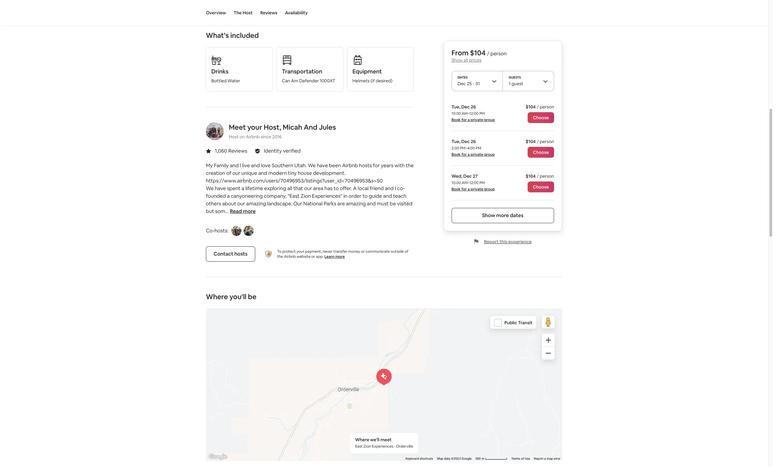 Task type: locate. For each thing, give the bounding box(es) containing it.
10:00 inside tue, dec 26 10:00 am–12:00 pm book for a private group
[[452, 111, 461, 116]]

private for tue, dec 26 10:00 am–12:00 pm book for a private group
[[471, 117, 483, 123]]

read more button
[[230, 208, 256, 216]]

report a map error
[[534, 458, 561, 461]]

-
[[473, 81, 475, 87]]

2 vertical spatial $104 / person
[[526, 174, 554, 179]]

airbnb
[[246, 134, 260, 140], [342, 162, 358, 169], [284, 254, 296, 259]]

bottled
[[211, 78, 227, 84]]

1 vertical spatial hosts
[[234, 251, 248, 258]]

map
[[547, 458, 553, 461]]

your right protect
[[297, 249, 305, 254]]

0 horizontal spatial show
[[452, 57, 463, 63]]

2 am–12:00 from the top
[[462, 181, 479, 186]]

unique
[[241, 170, 257, 177]]

1 horizontal spatial report
[[534, 458, 544, 461]]

co-
[[397, 185, 405, 192]]

1 horizontal spatial of
[[405, 249, 409, 254]]

all left prices
[[464, 57, 468, 63]]

am–12:00 inside wed, dec 27 10:00 am–12:00 pm book for a private group
[[462, 181, 479, 186]]

2 $104 / person from the top
[[526, 139, 554, 145]]

book for a private group link
[[452, 117, 495, 123], [452, 152, 495, 157], [452, 187, 495, 192]]

a inside wed, dec 27 10:00 am–12:00 pm book for a private group
[[468, 187, 470, 192]]

read more
[[230, 208, 256, 215]]

0 vertical spatial book for a private group link
[[452, 117, 495, 123]]

dec inside dates dec 25 - 31
[[458, 81, 466, 87]]

airbnb for and
[[342, 162, 358, 169]]

2016
[[272, 134, 282, 140]]

the host button
[[234, 0, 253, 25]]

group inside the tue, dec 26 2:00 pm–4:00 pm book for a private group
[[484, 152, 495, 157]]

private up the tue, dec 26 2:00 pm–4:00 pm book for a private group
[[471, 117, 483, 123]]

"east
[[288, 193, 300, 200]]

$104 for tue, dec 26 10:00 am–12:00 pm book for a private group
[[526, 104, 536, 110]]

$104 for tue, dec 26 2:00 pm–4:00 pm book for a private group
[[526, 139, 536, 145]]

where up east
[[355, 437, 369, 443]]

0 horizontal spatial report
[[484, 239, 499, 245]]

0 vertical spatial all
[[464, 57, 468, 63]]

choose link for tue, dec 26 10:00 am–12:00 pm book for a private group
[[528, 112, 554, 123]]

report left this in the right bottom of the page
[[484, 239, 499, 245]]

terms
[[512, 458, 520, 461]]

show more dates link
[[452, 208, 554, 224]]

1 horizontal spatial your
[[297, 249, 305, 254]]

private down pm–4:00
[[471, 152, 483, 157]]

wed, dec 27 10:00 am–12:00 pm book for a private group
[[452, 174, 495, 192]]

report for report this experience
[[484, 239, 499, 245]]

choose
[[533, 115, 549, 121], [533, 150, 549, 155], [533, 184, 549, 190]]

learn more about the host, lexi. image
[[244, 226, 254, 236], [244, 226, 254, 236]]

your up since
[[247, 123, 262, 132]]

i
[[240, 162, 241, 169], [395, 185, 396, 192]]

1 vertical spatial have
[[215, 185, 226, 192]]

am–12:00 inside tue, dec 26 10:00 am–12:00 pm book for a private group
[[462, 111, 479, 116]]

1 vertical spatial zion
[[364, 444, 371, 450]]

have up founded
[[215, 185, 226, 192]]

0 vertical spatial $104 / person
[[526, 104, 554, 110]]

private
[[471, 117, 483, 123], [471, 152, 483, 157], [471, 187, 483, 192]]

$104 / person
[[526, 104, 554, 110], [526, 139, 554, 145], [526, 174, 554, 179]]

this
[[500, 239, 508, 245]]

1 horizontal spatial all
[[464, 57, 468, 63]]

2 10:00 from the top
[[452, 181, 461, 186]]

am–12:00 down 27
[[462, 181, 479, 186]]

more inside button
[[243, 208, 256, 215]]

500 m button
[[474, 457, 510, 462]]

i left co-
[[395, 185, 396, 192]]

1 vertical spatial 26
[[471, 139, 476, 145]]

0 vertical spatial reviews
[[260, 10, 277, 16]]

2 horizontal spatial more
[[497, 212, 509, 219]]

1 horizontal spatial have
[[317, 162, 328, 169]]

our up the read more
[[237, 201, 245, 207]]

we
[[308, 162, 316, 169], [206, 185, 214, 192]]

dec for tue, dec 26 2:00 pm–4:00 pm book for a private group
[[462, 139, 470, 145]]

book inside wed, dec 27 10:00 am–12:00 pm book for a private group
[[452, 187, 461, 192]]

0 vertical spatial our
[[233, 170, 240, 177]]

0 vertical spatial am–12:00
[[462, 111, 479, 116]]

be right you'll
[[248, 293, 257, 302]]

1 horizontal spatial hosts
[[359, 162, 372, 169]]

drinks
[[211, 68, 229, 75]]

tue, up the 2:00
[[452, 139, 461, 145]]

for inside wed, dec 27 10:00 am–12:00 pm book for a private group
[[462, 187, 467, 192]]

more right read
[[243, 208, 256, 215]]

1 horizontal spatial be
[[390, 201, 396, 207]]

airbnb inside "meet your host, micah and jules host on airbnb since 2016"
[[246, 134, 260, 140]]

or right money
[[361, 249, 365, 254]]

2 choose link from the top
[[528, 147, 554, 158]]

for up pm–4:00
[[462, 117, 467, 123]]

1,060
[[215, 148, 227, 154]]

pm for wed, dec 27 10:00 am–12:00 pm book for a private group
[[480, 181, 485, 186]]

person
[[491, 50, 507, 57], [540, 104, 554, 110], [540, 139, 554, 145], [540, 174, 554, 179]]

0 vertical spatial private
[[471, 117, 483, 123]]

0 vertical spatial 26
[[471, 104, 476, 110]]

0 horizontal spatial hosts
[[234, 251, 248, 258]]

dec up pm–4:00
[[462, 139, 470, 145]]

2 vertical spatial private
[[471, 187, 483, 192]]

more right learn
[[335, 254, 345, 259]]

1 vertical spatial report
[[534, 458, 544, 461]]

reviews down on
[[228, 148, 247, 154]]

0 vertical spatial have
[[317, 162, 328, 169]]

0 vertical spatial 10:00
[[452, 111, 461, 116]]

tue, for tue, dec 26 2:00 pm–4:00 pm book for a private group
[[452, 139, 461, 145]]

3 choose from the top
[[533, 184, 549, 190]]

0 horizontal spatial or
[[312, 254, 315, 259]]

1 am–12:00 from the top
[[462, 111, 479, 116]]

dec down dates
[[458, 81, 466, 87]]

0 vertical spatial choose link
[[528, 112, 554, 123]]

1 10:00 from the top
[[452, 111, 461, 116]]

the right with
[[406, 162, 414, 169]]

tiny
[[288, 170, 297, 177]]

choose link
[[528, 112, 554, 123], [528, 147, 554, 158], [528, 182, 554, 193]]

or
[[361, 249, 365, 254], [312, 254, 315, 259]]

0 horizontal spatial amazing
[[246, 201, 266, 207]]

book for a private group link down 27
[[452, 187, 495, 192]]

am–12:00 for 27
[[462, 181, 479, 186]]

development.
[[313, 170, 346, 177]]

zion
[[301, 193, 311, 200], [364, 444, 371, 450]]

$104 / person for tue, dec 26 10:00 am–12:00 pm book for a private group
[[526, 104, 554, 110]]

0 horizontal spatial i
[[240, 162, 241, 169]]

1 vertical spatial be
[[248, 293, 257, 302]]

to down local
[[363, 193, 368, 200]]

1 vertical spatial tue,
[[452, 139, 461, 145]]

pm for tue, dec 26 10:00 am–12:00 pm book for a private group
[[480, 111, 485, 116]]

3 group from the top
[[484, 187, 495, 192]]

payment,
[[305, 249, 322, 254]]

keyboard shortcuts
[[406, 458, 433, 461]]

1 vertical spatial book
[[452, 152, 461, 157]]

0 vertical spatial choose
[[533, 115, 549, 121]]

dec inside the tue, dec 26 2:00 pm–4:00 pm book for a private group
[[462, 139, 470, 145]]

0 horizontal spatial more
[[243, 208, 256, 215]]

0 vertical spatial hosts
[[359, 162, 372, 169]]

0 vertical spatial we
[[308, 162, 316, 169]]

be right must
[[390, 201, 396, 207]]

1 group from the top
[[484, 117, 495, 123]]

airbnb right on
[[246, 134, 260, 140]]

zion right east
[[364, 444, 371, 450]]

1 choose from the top
[[533, 115, 549, 121]]

am–12:00 for 26
[[462, 111, 479, 116]]

2 vertical spatial group
[[484, 187, 495, 192]]

pm inside the tue, dec 26 2:00 pm–4:00 pm book for a private group
[[476, 146, 481, 151]]

water
[[228, 78, 240, 84]]

be inside my family and i live and love southern utah.  we have been airbnb hosts for years with the creation of our unique and modern tiny house development. https://www.airbnb.com/users/70496953/listings?user_id=70496953&s=50 we have spent a lifetime exploring all that our area has to offer.  a local friend and i co- founded a canyoneering company, "east zion experiences" in order to guide and teach others about our amazing landscape. our national parks are amazing and must be visited but som…
[[390, 201, 396, 207]]

1 vertical spatial pm
[[476, 146, 481, 151]]

0 horizontal spatial host
[[229, 134, 239, 140]]

our right 'that'
[[304, 185, 312, 192]]

1 horizontal spatial amazing
[[346, 201, 366, 207]]

1 vertical spatial i
[[395, 185, 396, 192]]

choose for tue, dec 26 2:00 pm–4:00 pm book for a private group
[[533, 150, 549, 155]]

google image
[[208, 453, 229, 462]]

1 vertical spatial private
[[471, 152, 483, 157]]

amazing down canyoneering
[[246, 201, 266, 207]]

3 choose link from the top
[[528, 182, 554, 193]]

dates
[[458, 75, 468, 80]]

book for a private group link up the tue, dec 26 2:00 pm–4:00 pm book for a private group
[[452, 117, 495, 123]]

all left 'that'
[[287, 185, 292, 192]]

1 vertical spatial of
[[405, 249, 409, 254]]

/
[[487, 50, 490, 57], [537, 104, 539, 110], [537, 139, 539, 145], [537, 174, 539, 179]]

am–12:00
[[462, 111, 479, 116], [462, 181, 479, 186]]

and
[[304, 123, 318, 132]]

zion up national
[[301, 193, 311, 200]]

transit
[[518, 320, 533, 326]]

1 horizontal spatial airbnb
[[284, 254, 296, 259]]

3 book from the top
[[452, 187, 461, 192]]

all inside my family and i live and love southern utah.  we have been airbnb hosts for years with the creation of our unique and modern tiny house development. https://www.airbnb.com/users/70496953/listings?user_id=70496953&s=50 we have spent a lifetime exploring all that our area has to offer.  a local friend and i co- founded a canyoneering company, "east zion experiences" in order to guide and teach others about our amazing landscape. our national parks are amazing and must be visited but som…
[[287, 185, 292, 192]]

hosts inside my family and i live and love southern utah.  we have been airbnb hosts for years with the creation of our unique and modern tiny house development. https://www.airbnb.com/users/70496953/listings?user_id=70496953&s=50 we have spent a lifetime exploring all that our area has to offer.  a local friend and i co- founded a canyoneering company, "east zion experiences" in order to guide and teach others about our amazing landscape. our national parks are amazing and must be visited but som…
[[359, 162, 372, 169]]

choose for wed, dec 27 10:00 am–12:00 pm book for a private group
[[533, 184, 549, 190]]

2 vertical spatial book
[[452, 187, 461, 192]]

where we'll meet, map pin image
[[377, 369, 392, 386]]

of left use
[[521, 458, 524, 461]]

26 down -
[[471, 104, 476, 110]]

and down love
[[258, 170, 267, 177]]

airbnb inside my family and i live and love southern utah.  we have been airbnb hosts for years with the creation of our unique and modern tiny house development. https://www.airbnb.com/users/70496953/listings?user_id=70496953&s=50 we have spent a lifetime exploring all that our area has to offer.  a local friend and i co- founded a canyoneering company, "east zion experiences" in order to guide and teach others about our amazing landscape. our national parks are amazing and must be visited but som…
[[342, 162, 358, 169]]

where
[[206, 293, 228, 302], [355, 437, 369, 443]]

3 book for a private group link from the top
[[452, 187, 495, 192]]

1 vertical spatial reviews
[[228, 148, 247, 154]]

1 vertical spatial group
[[484, 152, 495, 157]]

learn more about the host, micah and jules. image
[[206, 123, 224, 140], [206, 123, 224, 140]]

more
[[243, 208, 256, 215], [497, 212, 509, 219], [335, 254, 345, 259]]

person for tue, dec 26 2:00 pm–4:00 pm book for a private group
[[540, 139, 554, 145]]

1 vertical spatial choose link
[[528, 147, 554, 158]]

where inside 'where we'll meet east zion experiences · orderville'
[[355, 437, 369, 443]]

1 horizontal spatial to
[[363, 193, 368, 200]]

0 vertical spatial where
[[206, 293, 228, 302]]

0 vertical spatial to
[[334, 185, 339, 192]]

show inside from $104 / person show all prices
[[452, 57, 463, 63]]

host inside button
[[243, 10, 253, 16]]

airbnb right been at the left top of the page
[[342, 162, 358, 169]]

book
[[452, 117, 461, 123], [452, 152, 461, 157], [452, 187, 461, 192]]

never
[[323, 249, 333, 254]]

dec inside tue, dec 26 10:00 am–12:00 pm book for a private group
[[462, 104, 470, 110]]

dec left 27
[[464, 174, 472, 179]]

pm
[[480, 111, 485, 116], [476, 146, 481, 151], [480, 181, 485, 186]]

10:00
[[452, 111, 461, 116], [452, 181, 461, 186]]

1 horizontal spatial host
[[243, 10, 253, 16]]

choose link for wed, dec 27 10:00 am–12:00 pm book for a private group
[[528, 182, 554, 193]]

website
[[297, 254, 311, 259]]

learn
[[325, 254, 335, 259]]

26 for tue, dec 26 10:00 am–12:00 pm book for a private group
[[471, 104, 476, 110]]

availability button
[[285, 0, 308, 25]]

0 horizontal spatial to
[[334, 185, 339, 192]]

book up the 2:00
[[452, 117, 461, 123]]

2 group from the top
[[484, 152, 495, 157]]

1 $104 / person from the top
[[526, 104, 554, 110]]

book for a private group link down pm–4:00
[[452, 152, 495, 157]]

1 book from the top
[[452, 117, 461, 123]]

private inside the tue, dec 26 2:00 pm–4:00 pm book for a private group
[[471, 152, 483, 157]]

tue, down dates dec 25 - 31
[[452, 104, 461, 110]]

dec down 25
[[462, 104, 470, 110]]

exploring
[[264, 185, 286, 192]]

show
[[452, 57, 463, 63], [482, 212, 495, 219]]

love
[[261, 162, 271, 169]]

1 vertical spatial $104 / person
[[526, 139, 554, 145]]

0 vertical spatial be
[[390, 201, 396, 207]]

choose link for tue, dec 26 2:00 pm–4:00 pm book for a private group
[[528, 147, 554, 158]]

book down wed,
[[452, 187, 461, 192]]

for down wed,
[[462, 187, 467, 192]]

1 vertical spatial where
[[355, 437, 369, 443]]

the inside my family and i live and love southern utah.  we have been airbnb hosts for years with the creation of our unique and modern tiny house development. https://www.airbnb.com/users/70496953/listings?user_id=70496953&s=50 we have spent a lifetime exploring all that our area has to offer.  a local friend and i co- founded a canyoneering company, "east zion experiences" in order to guide and teach others about our amazing landscape. our national parks are amazing and must be visited but som…
[[406, 162, 414, 169]]

1 vertical spatial your
[[297, 249, 305, 254]]

learn more about the host, joseph. image
[[231, 226, 242, 236], [231, 226, 242, 236]]

a inside tue, dec 26 10:00 am–12:00 pm book for a private group
[[468, 117, 470, 123]]

2 26 from the top
[[471, 139, 476, 145]]

1 book for a private group link from the top
[[452, 117, 495, 123]]

of inside my family and i live and love southern utah.  we have been airbnb hosts for years with the creation of our unique and modern tiny house development. https://www.airbnb.com/users/70496953/listings?user_id=70496953&s=50 we have spent a lifetime exploring all that our area has to offer.  a local friend and i co- founded a canyoneering company, "east zion experiences" in order to guide and teach others about our amazing landscape. our national parks are amazing and must be visited but som…
[[226, 170, 231, 177]]

private inside wed, dec 27 10:00 am–12:00 pm book for a private group
[[471, 187, 483, 192]]

person for tue, dec 26 10:00 am–12:00 pm book for a private group
[[540, 104, 554, 110]]

1 private from the top
[[471, 117, 483, 123]]

0 horizontal spatial airbnb
[[246, 134, 260, 140]]

1 vertical spatial host
[[229, 134, 239, 140]]

my
[[206, 162, 213, 169]]

0 vertical spatial the
[[406, 162, 414, 169]]

airbnb right the to
[[284, 254, 296, 259]]

host left on
[[229, 134, 239, 140]]

book inside the tue, dec 26 2:00 pm–4:00 pm book for a private group
[[452, 152, 461, 157]]

0 vertical spatial show
[[452, 57, 463, 63]]

hosts:
[[215, 228, 229, 234]]

orderville
[[396, 444, 413, 450]]

airbnb inside to protect your payment, never transfer money or communicate outside of the airbnb website or app.
[[284, 254, 296, 259]]

2 choose from the top
[[533, 150, 549, 155]]

0 horizontal spatial the
[[277, 254, 283, 259]]

$104 / person for tue, dec 26 2:00 pm–4:00 pm book for a private group
[[526, 139, 554, 145]]

for inside tue, dec 26 10:00 am–12:00 pm book for a private group
[[462, 117, 467, 123]]

0 vertical spatial of
[[226, 170, 231, 177]]

1 vertical spatial am–12:00
[[462, 181, 479, 186]]

1 vertical spatial our
[[304, 185, 312, 192]]

report left 'map'
[[534, 458, 544, 461]]

0 vertical spatial zion
[[301, 193, 311, 200]]

wed,
[[452, 174, 463, 179]]

1 vertical spatial we
[[206, 185, 214, 192]]

the left website
[[277, 254, 283, 259]]

map
[[437, 458, 443, 461]]

0 vertical spatial your
[[247, 123, 262, 132]]

host inside "meet your host, micah and jules host on airbnb since 2016"
[[229, 134, 239, 140]]

reviews right the host button at the top of the page
[[260, 10, 277, 16]]

prices
[[469, 57, 482, 63]]

utah.
[[294, 162, 307, 169]]

a inside the tue, dec 26 2:00 pm–4:00 pm book for a private group
[[468, 152, 470, 157]]

2 book from the top
[[452, 152, 461, 157]]

pm inside wed, dec 27 10:00 am–12:00 pm book for a private group
[[480, 181, 485, 186]]

tue, inside the tue, dec 26 2:00 pm–4:00 pm book for a private group
[[452, 139, 461, 145]]

helmets
[[353, 78, 370, 84]]

2 private from the top
[[471, 152, 483, 157]]

hosts
[[359, 162, 372, 169], [234, 251, 248, 258]]

1 horizontal spatial reviews
[[260, 10, 277, 16]]

our left unique
[[233, 170, 240, 177]]

hosts inside the contact hosts button
[[234, 251, 248, 258]]

1 vertical spatial airbnb
[[342, 162, 358, 169]]

private down 27
[[471, 187, 483, 192]]

$104 / person for wed, dec 27 10:00 am–12:00 pm book for a private group
[[526, 174, 554, 179]]

we up founded
[[206, 185, 214, 192]]

of down family
[[226, 170, 231, 177]]

0 horizontal spatial have
[[215, 185, 226, 192]]

book inside tue, dec 26 10:00 am–12:00 pm book for a private group
[[452, 117, 461, 123]]

can
[[282, 78, 290, 84]]

1000xt
[[320, 78, 335, 84]]

1 26 from the top
[[471, 104, 476, 110]]

0 vertical spatial report
[[484, 239, 499, 245]]

3 $104 / person from the top
[[526, 174, 554, 179]]

where for where we'll meet east zion experiences · orderville
[[355, 437, 369, 443]]

0 vertical spatial tue,
[[452, 104, 461, 110]]

0 vertical spatial host
[[243, 10, 253, 16]]

1 vertical spatial the
[[277, 254, 283, 259]]

where left you'll
[[206, 293, 228, 302]]

dec inside wed, dec 27 10:00 am–12:00 pm book for a private group
[[464, 174, 472, 179]]

1 vertical spatial book for a private group link
[[452, 152, 495, 157]]

i left live
[[240, 162, 241, 169]]

person for wed, dec 27 10:00 am–12:00 pm book for a private group
[[540, 174, 554, 179]]

airbnb for transfer
[[284, 254, 296, 259]]

26 inside the tue, dec 26 2:00 pm–4:00 pm book for a private group
[[471, 139, 476, 145]]

guests
[[509, 75, 521, 80]]

for for tue, dec 26 2:00 pm–4:00 pm book for a private group
[[462, 152, 467, 157]]

2:00
[[452, 146, 459, 151]]

to right "has"
[[334, 185, 339, 192]]

guests 1 guest
[[509, 75, 523, 87]]

0 horizontal spatial we
[[206, 185, 214, 192]]

26 inside tue, dec 26 10:00 am–12:00 pm book for a private group
[[471, 104, 476, 110]]

0 vertical spatial airbnb
[[246, 134, 260, 140]]

book for tue, dec 26 10:00 am–12:00 pm book for a private group
[[452, 117, 461, 123]]

we up house
[[308, 162, 316, 169]]

1 vertical spatial to
[[363, 193, 368, 200]]

amazing down the order
[[346, 201, 366, 207]]

0 horizontal spatial zion
[[301, 193, 311, 200]]

book down the 2:00
[[452, 152, 461, 157]]

2 horizontal spatial airbnb
[[342, 162, 358, 169]]

dec for tue, dec 26 10:00 am–12:00 pm book for a private group
[[462, 104, 470, 110]]

host right the
[[243, 10, 253, 16]]

10:00 inside wed, dec 27 10:00 am–12:00 pm book for a private group
[[452, 181, 461, 186]]

modern
[[268, 170, 287, 177]]

have up 'development.'
[[317, 162, 328, 169]]

pm inside tue, dec 26 10:00 am–12:00 pm book for a private group
[[480, 111, 485, 116]]

for left years
[[373, 162, 380, 169]]

0 horizontal spatial reviews
[[228, 148, 247, 154]]

app.
[[316, 254, 324, 259]]

for inside the tue, dec 26 2:00 pm–4:00 pm book for a private group
[[462, 152, 467, 157]]

group inside tue, dec 26 10:00 am–12:00 pm book for a private group
[[484, 117, 495, 123]]

show left dates
[[482, 212, 495, 219]]

dec
[[458, 81, 466, 87], [462, 104, 470, 110], [462, 139, 470, 145], [464, 174, 472, 179]]

of right the outside on the bottom right of the page
[[405, 249, 409, 254]]

0 vertical spatial group
[[484, 117, 495, 123]]

1 horizontal spatial i
[[395, 185, 396, 192]]

1 choose link from the top
[[528, 112, 554, 123]]

1 horizontal spatial the
[[406, 162, 414, 169]]

2 vertical spatial of
[[521, 458, 524, 461]]

be
[[390, 201, 396, 207], [248, 293, 257, 302]]

group inside wed, dec 27 10:00 am–12:00 pm book for a private group
[[484, 187, 495, 192]]

private inside tue, dec 26 10:00 am–12:00 pm book for a private group
[[471, 117, 483, 123]]

$104 inside from $104 / person show all prices
[[470, 48, 486, 57]]

identity verified
[[264, 148, 301, 154]]

3 private from the top
[[471, 187, 483, 192]]

to
[[277, 249, 282, 254]]

0 horizontal spatial your
[[247, 123, 262, 132]]

hosts right contact
[[234, 251, 248, 258]]

1 vertical spatial all
[[287, 185, 292, 192]]

all
[[464, 57, 468, 63], [287, 185, 292, 192]]

2 vertical spatial our
[[237, 201, 245, 207]]

am–12:00 down 25
[[462, 111, 479, 116]]

25
[[467, 81, 472, 87]]

show left prices
[[452, 57, 463, 63]]

26 up pm–4:00
[[471, 139, 476, 145]]

tue, inside tue, dec 26 10:00 am–12:00 pm book for a private group
[[452, 104, 461, 110]]

hosts left years
[[359, 162, 372, 169]]

or left app.
[[312, 254, 315, 259]]

2 vertical spatial choose
[[533, 184, 549, 190]]

1 horizontal spatial zion
[[364, 444, 371, 450]]

spent
[[227, 185, 241, 192]]

group for tue, dec 26 2:00 pm–4:00 pm book for a private group
[[484, 152, 495, 157]]

for down pm–4:00
[[462, 152, 467, 157]]

10:00 for wed,
[[452, 181, 461, 186]]

defender
[[299, 78, 319, 84]]

2 book for a private group link from the top
[[452, 152, 495, 157]]

1 vertical spatial 10:00
[[452, 181, 461, 186]]

map data ©2023 google
[[437, 458, 472, 461]]

money
[[348, 249, 360, 254]]

more left dates
[[497, 212, 509, 219]]

1 tue, from the top
[[452, 104, 461, 110]]

2 tue, from the top
[[452, 139, 461, 145]]



Task type: vqa. For each thing, say whether or not it's contained in the screenshot.
Never
yes



Task type: describe. For each thing, give the bounding box(es) containing it.
contact
[[214, 251, 233, 258]]

your inside "meet your host, micah and jules host on airbnb since 2016"
[[247, 123, 262, 132]]

on
[[240, 134, 245, 140]]

som…
[[215, 208, 229, 215]]

and up must
[[383, 193, 392, 200]]

east
[[355, 444, 363, 450]]

/ for wed, dec 27 10:00 am–12:00 pm book for a private group
[[537, 174, 539, 179]]

for for wed, dec 27 10:00 am–12:00 pm book for a private group
[[462, 187, 467, 192]]

zoom in image
[[546, 338, 551, 343]]

and left co-
[[385, 185, 394, 192]]

identity
[[264, 148, 282, 154]]

for for tue, dec 26 10:00 am–12:00 pm book for a private group
[[462, 117, 467, 123]]

been
[[329, 162, 341, 169]]

group for tue, dec 26 10:00 am–12:00 pm book for a private group
[[484, 117, 495, 123]]

included
[[230, 31, 259, 40]]

pm–4:00
[[460, 146, 475, 151]]

learn more
[[325, 254, 345, 259]]

drinks bottled water
[[211, 68, 240, 84]]

our
[[294, 201, 302, 207]]

book for a private group link for tue, dec 26 2:00 pm–4:00 pm book for a private group
[[452, 152, 495, 157]]

years
[[381, 162, 394, 169]]

zion inside my family and i live and love southern utah.  we have been airbnb hosts for years with the creation of our unique and modern tiny house development. https://www.airbnb.com/users/70496953/listings?user_id=70496953&s=50 we have spent a lifetime exploring all that our area has to offer.  a local friend and i co- founded a canyoneering company, "east zion experiences" in order to guide and teach others about our amazing landscape. our national parks are amazing and must be visited but som…
[[301, 193, 311, 200]]

the host
[[234, 10, 253, 16]]

what's
[[206, 31, 229, 40]]

book for a private group link for tue, dec 26 10:00 am–12:00 pm book for a private group
[[452, 117, 495, 123]]

a
[[353, 185, 357, 192]]

show all prices button
[[452, 57, 482, 63]]

what's included
[[206, 31, 259, 40]]

experiences"
[[312, 193, 342, 200]]

public transit
[[505, 320, 533, 326]]

drag pegman onto the map to open street view image
[[542, 316, 555, 329]]

person inside from $104 / person show all prices
[[491, 50, 507, 57]]

transportation can am defender 1000xt
[[282, 68, 335, 84]]

has
[[325, 185, 333, 192]]

report this experience
[[484, 239, 532, 245]]

0 vertical spatial i
[[240, 162, 241, 169]]

verified
[[283, 148, 301, 154]]

must
[[377, 201, 389, 207]]

tue, dec 26 2:00 pm–4:00 pm book for a private group
[[452, 139, 495, 157]]

keyboard
[[406, 458, 419, 461]]

where for where you'll be
[[206, 293, 228, 302]]

choose for tue, dec 26 10:00 am–12:00 pm book for a private group
[[533, 115, 549, 121]]

more for read
[[243, 208, 256, 215]]

where you'll be
[[206, 293, 257, 302]]

desired)
[[376, 78, 393, 84]]

2 amazing from the left
[[346, 201, 366, 207]]

friend
[[370, 185, 384, 192]]

google
[[462, 458, 472, 461]]

of inside to protect your payment, never transfer money or communicate outside of the airbnb website or app.
[[405, 249, 409, 254]]

availability
[[285, 10, 308, 16]]

$104 for wed, dec 27 10:00 am–12:00 pm book for a private group
[[526, 174, 536, 179]]

creation
[[206, 170, 225, 177]]

you'll
[[230, 293, 247, 302]]

and right live
[[251, 162, 260, 169]]

group for wed, dec 27 10:00 am–12:00 pm book for a private group
[[484, 187, 495, 192]]

map region
[[126, 276, 615, 468]]

more for show
[[497, 212, 509, 219]]

zion inside 'where we'll meet east zion experiences · orderville'
[[364, 444, 371, 450]]

family
[[214, 162, 229, 169]]

report a map error link
[[534, 458, 561, 461]]

©2023
[[451, 458, 461, 461]]

report for report a map error
[[534, 458, 544, 461]]

offer.
[[340, 185, 352, 192]]

national
[[303, 201, 323, 207]]

for inside my family and i live and love southern utah.  we have been airbnb hosts for years with the creation of our unique and modern tiny house development. https://www.airbnb.com/users/70496953/listings?user_id=70496953&s=50 we have spent a lifetime exploring all that our area has to offer.  a local friend and i co- founded a canyoneering company, "east zion experiences" in order to guide and teach others about our amazing landscape. our national parks are amazing and must be visited but som…
[[373, 162, 380, 169]]

keyboard shortcuts button
[[406, 457, 433, 462]]

overview button
[[206, 0, 226, 25]]

area
[[313, 185, 324, 192]]

pm for tue, dec 26 2:00 pm–4:00 pm book for a private group
[[476, 146, 481, 151]]

lifetime
[[245, 185, 263, 192]]

·
[[394, 444, 395, 450]]

from $104 / person show all prices
[[452, 48, 507, 63]]

equipment helmets (if desired)
[[353, 68, 393, 84]]

and left live
[[230, 162, 239, 169]]

private for wed, dec 27 10:00 am–12:00 pm book for a private group
[[471, 187, 483, 192]]

m
[[482, 458, 485, 461]]

landscape.
[[267, 201, 292, 207]]

meet
[[381, 437, 392, 443]]

communicate
[[366, 249, 390, 254]]

10:00 for tue,
[[452, 111, 461, 116]]

500 m
[[476, 458, 485, 461]]

southern
[[272, 162, 293, 169]]

26 for tue, dec 26 2:00 pm–4:00 pm book for a private group
[[471, 139, 476, 145]]

with
[[395, 162, 405, 169]]

1
[[509, 81, 511, 87]]

learn more link
[[325, 254, 345, 259]]

we'll
[[370, 437, 380, 443]]

dates dec 25 - 31
[[458, 75, 480, 87]]

500
[[476, 458, 481, 461]]

guide
[[369, 193, 382, 200]]

meet your host, micah and jules host on airbnb since 2016
[[229, 123, 336, 140]]

since
[[261, 134, 271, 140]]

shortcuts
[[420, 458, 433, 461]]

your inside to protect your payment, never transfer money or communicate outside of the airbnb website or app.
[[297, 249, 305, 254]]

and down guide on the top left
[[367, 201, 376, 207]]

1 vertical spatial show
[[482, 212, 495, 219]]

book for wed, dec 27 10:00 am–12:00 pm book for a private group
[[452, 187, 461, 192]]

jules
[[319, 123, 336, 132]]

outside
[[391, 249, 404, 254]]

experiences
[[372, 444, 394, 450]]

canyoneering
[[231, 193, 263, 200]]

are
[[338, 201, 345, 207]]

zoom out image
[[546, 351, 551, 356]]

0 horizontal spatial be
[[248, 293, 257, 302]]

2 horizontal spatial of
[[521, 458, 524, 461]]

more for learn
[[335, 254, 345, 259]]

all inside from $104 / person show all prices
[[464, 57, 468, 63]]

/ for tue, dec 26 2:00 pm–4:00 pm book for a private group
[[537, 139, 539, 145]]

dec for dates dec 25 - 31
[[458, 81, 466, 87]]

/ for tue, dec 26 10:00 am–12:00 pm book for a private group
[[537, 104, 539, 110]]

tue, for tue, dec 26 10:00 am–12:00 pm book for a private group
[[452, 104, 461, 110]]

book for a private group link for wed, dec 27 10:00 am–12:00 pm book for a private group
[[452, 187, 495, 192]]

co-
[[206, 228, 215, 234]]

terms of use link
[[512, 458, 530, 461]]

my family and i live and love southern utah.  we have been airbnb hosts for years with the creation of our unique and modern tiny house development. https://www.airbnb.com/users/70496953/listings?user_id=70496953&s=50 we have spent a lifetime exploring all that our area has to offer.  a local friend and i co- founded a canyoneering company, "east zion experiences" in order to guide and teach others about our amazing landscape. our national parks are amazing and must be visited but som…
[[206, 162, 414, 215]]

transportation
[[282, 68, 322, 75]]

error
[[554, 458, 561, 461]]

dates
[[510, 212, 524, 219]]

(if
[[371, 78, 375, 84]]

contact hosts
[[214, 251, 248, 258]]

dec for wed, dec 27 10:00 am–12:00 pm book for a private group
[[464, 174, 472, 179]]

overview
[[206, 10, 226, 16]]

1 horizontal spatial or
[[361, 249, 365, 254]]

book for tue, dec 26 2:00 pm–4:00 pm book for a private group
[[452, 152, 461, 157]]

private for tue, dec 26 2:00 pm–4:00 pm book for a private group
[[471, 152, 483, 157]]

1 horizontal spatial we
[[308, 162, 316, 169]]

about
[[222, 201, 236, 207]]

am
[[291, 78, 298, 84]]

show more dates
[[482, 212, 524, 219]]

1 amazing from the left
[[246, 201, 266, 207]]

terms of use
[[512, 458, 530, 461]]

27
[[473, 174, 478, 179]]

the inside to protect your payment, never transfer money or communicate outside of the airbnb website or app.
[[277, 254, 283, 259]]

/ inside from $104 / person show all prices
[[487, 50, 490, 57]]

from
[[452, 48, 469, 57]]



